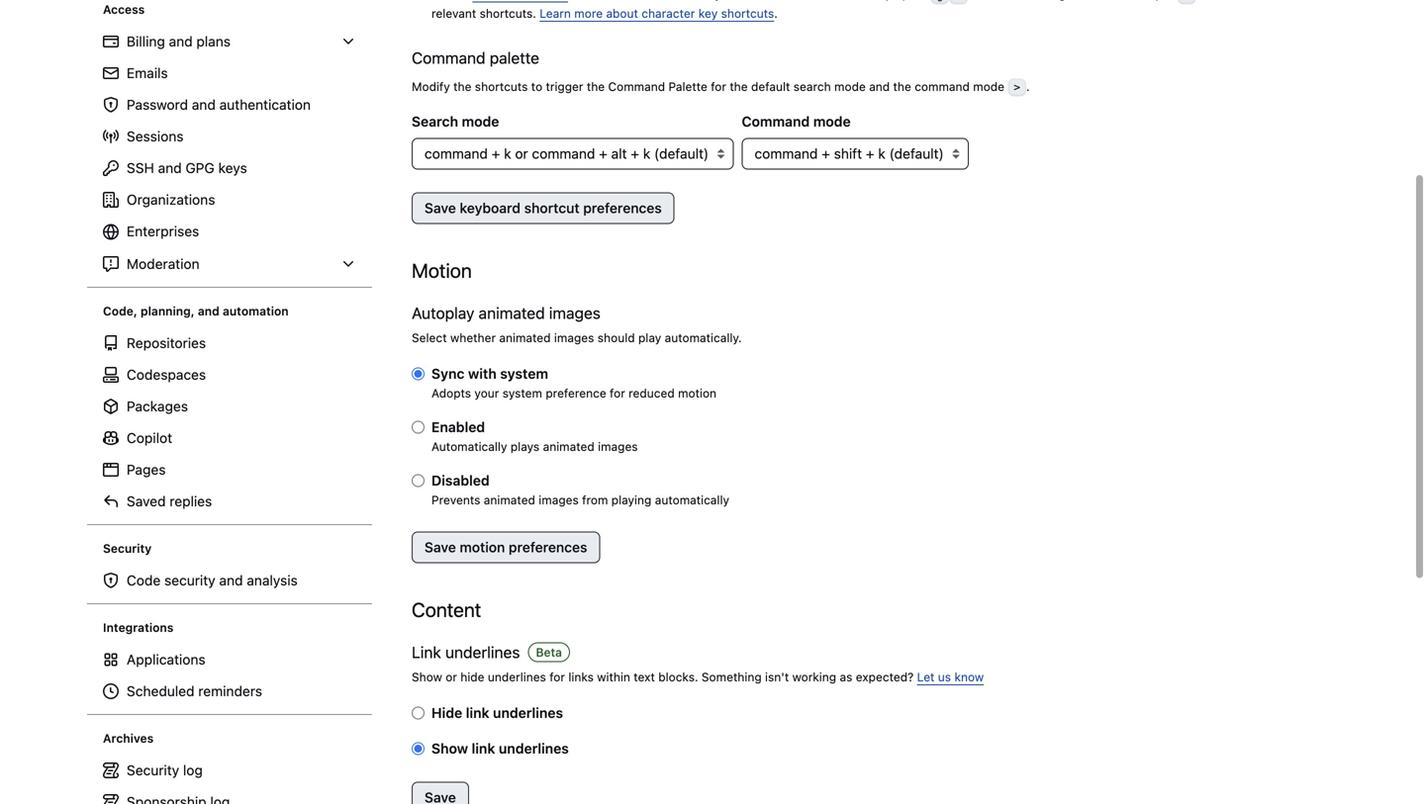 Task type: vqa. For each thing, say whether or not it's contained in the screenshot.
4th star image from the bottom
no



Task type: describe. For each thing, give the bounding box(es) containing it.
from
[[582, 494, 608, 507]]

modify the shortcuts to trigger the command palette for the default search mode and the command mode > .
[[412, 80, 1030, 94]]

should
[[598, 331, 635, 345]]

plans
[[196, 33, 231, 49]]

packages
[[127, 398, 188, 415]]

and down the emails link
[[192, 96, 216, 113]]

expected?
[[856, 671, 914, 685]]

command for command mode
[[742, 114, 810, 130]]

to inside modify the shortcuts to trigger the command palette for the default search mode and the command mode > .
[[531, 80, 543, 93]]

show or hide underlines for links within text blocks. something isn't working as expected? let us know
[[412, 671, 984, 685]]

beta
[[536, 646, 562, 660]]

billing and plans button
[[95, 26, 364, 57]]

blocks.
[[658, 671, 698, 685]]

3 the from the left
[[730, 80, 748, 93]]

clock image
[[103, 684, 119, 700]]

4 the from the left
[[893, 80, 911, 93]]

images left from
[[539, 494, 579, 507]]

motion
[[412, 259, 472, 282]]

organizations
[[127, 192, 215, 208]]

password
[[127, 96, 188, 113]]

and inside dropdown button
[[169, 33, 193, 49]]

save for save keyboard shortcut preferences
[[425, 200, 456, 216]]

pages
[[127, 462, 166, 478]]

globe image
[[103, 224, 119, 240]]

show for show or hide underlines for links within text blocks. something isn't working as expected? let us know
[[412, 671, 442, 685]]

content
[[412, 599, 481, 622]]

relevant
[[432, 6, 476, 20]]

0 vertical spatial motion
[[678, 387, 717, 401]]

shield lock image
[[103, 97, 119, 113]]

hide link underlines
[[432, 705, 563, 722]]

preference
[[546, 387, 606, 401]]

scheduled reminders link
[[95, 676, 364, 708]]

animated up save motion preferences
[[484, 494, 535, 507]]

keyboard
[[460, 200, 521, 216]]

hide
[[432, 705, 462, 722]]

autoplay animated images element
[[412, 302, 1330, 564]]

pages link
[[95, 454, 364, 486]]

replies
[[170, 493, 212, 510]]

planning,
[[141, 304, 195, 318]]

animated right plays
[[543, 440, 595, 454]]

package image
[[103, 399, 119, 415]]

motion inside button
[[460, 540, 505, 556]]

command inside modify the shortcuts to trigger the command palette for the default search mode and the command mode > .
[[608, 80, 665, 93]]

as
[[840, 671, 853, 685]]

command mode
[[742, 114, 851, 130]]

save keyboard shortcut preferences button
[[412, 193, 675, 224]]

palette
[[669, 80, 708, 93]]

enterprises link
[[95, 216, 364, 248]]

authentication
[[219, 96, 311, 113]]

or
[[446, 671, 457, 685]]

shortcuts inside modify the shortcuts to trigger the command palette for the default search mode and the command mode > .
[[475, 80, 528, 93]]

enterprises
[[127, 223, 199, 240]]

key image
[[103, 160, 119, 176]]

code security and analysis link
[[95, 565, 364, 597]]

code
[[127, 573, 161, 589]]

keys
[[218, 160, 247, 176]]

automatically plays animated images
[[432, 440, 638, 454]]

adopts your system preference for reduced motion
[[432, 387, 717, 401]]

text
[[634, 671, 655, 685]]

preferences inside autoplay animated images element
[[509, 540, 587, 556]]

reply image
[[103, 494, 119, 510]]

for inside modify the shortcuts to trigger the command palette for the default search mode and the command mode > .
[[711, 80, 726, 93]]

copilot link
[[95, 423, 364, 454]]

let
[[917, 671, 935, 685]]

security log link
[[95, 755, 364, 787]]

select whether animated images should play automatically.
[[412, 331, 742, 345]]

packages link
[[95, 391, 364, 423]]

applications link
[[95, 644, 364, 676]]

underlines up show link underlines
[[493, 705, 563, 722]]

Enabled radio
[[412, 421, 425, 434]]

Hide link underlines radio
[[412, 707, 425, 720]]

automation
[[223, 304, 289, 318]]

link for hide
[[466, 705, 489, 722]]

security for security
[[103, 542, 152, 556]]

code security and analysis
[[127, 573, 298, 589]]

something
[[702, 671, 762, 685]]

billing and plans
[[127, 33, 231, 49]]

learn more about character key shortcuts .
[[540, 6, 778, 20]]

and left the analysis
[[219, 573, 243, 589]]

enabled
[[432, 419, 485, 436]]

copilot image
[[103, 431, 119, 446]]

isn't
[[765, 671, 789, 685]]

and up repositories "link"
[[198, 304, 219, 318]]

underlines down hide link underlines
[[499, 741, 569, 757]]

apps image
[[103, 652, 119, 668]]

access
[[103, 2, 145, 16]]

animated down autoplay animated images
[[499, 331, 551, 345]]

whether
[[450, 331, 496, 345]]

. inside modify the shortcuts to trigger the command palette for the default search mode and the command mode > .
[[1026, 80, 1030, 93]]

your
[[475, 387, 499, 401]]

learn more about character key shortcuts link
[[540, 6, 774, 20]]

saved
[[127, 493, 166, 510]]

log image inside security log link
[[103, 763, 119, 779]]

play
[[638, 331, 661, 345]]

images left 'should' on the top left of page
[[554, 331, 594, 345]]

1 the from the left
[[453, 80, 472, 93]]

let us know link
[[917, 671, 984, 685]]

gpg
[[185, 160, 215, 176]]

hide
[[461, 671, 485, 685]]

disabled
[[432, 473, 490, 489]]

modify
[[412, 80, 450, 93]]

saved replies
[[127, 493, 212, 510]]

automatically
[[432, 440, 507, 454]]



Task type: locate. For each thing, give the bounding box(es) containing it.
and left command
[[869, 80, 890, 93]]

and
[[169, 33, 193, 49], [869, 80, 890, 93], [192, 96, 216, 113], [158, 160, 182, 176], [198, 304, 219, 318], [219, 573, 243, 589]]

password and authentication link
[[95, 89, 364, 121]]

ssh and gpg keys
[[127, 160, 247, 176]]

images up the playing
[[598, 440, 638, 454]]

2 horizontal spatial for
[[711, 80, 726, 93]]

playing
[[611, 494, 652, 507]]

1 vertical spatial system
[[503, 387, 542, 401]]

1 vertical spatial command
[[608, 80, 665, 93]]

images
[[549, 304, 601, 323], [554, 331, 594, 345], [598, 440, 638, 454], [539, 494, 579, 507]]

1 vertical spatial log image
[[103, 795, 119, 805]]

system
[[500, 366, 548, 382], [503, 387, 542, 401]]

link
[[412, 644, 441, 662]]

shield lock image
[[103, 573, 119, 589]]

command left palette
[[608, 80, 665, 93]]

0 vertical spatial system
[[500, 366, 548, 382]]

1 vertical spatial preferences
[[509, 540, 587, 556]]

Sync with system radio
[[412, 368, 425, 381]]

save motion preferences
[[425, 540, 587, 556]]

us
[[938, 671, 951, 685]]

1 save from the top
[[425, 200, 456, 216]]

1 horizontal spatial for
[[610, 387, 625, 401]]

save left keyboard
[[425, 200, 456, 216]]

the left default
[[730, 80, 748, 93]]

organization image
[[103, 192, 119, 208]]

code, planning, and automation
[[103, 304, 289, 318]]

1 log image from the top
[[103, 763, 119, 779]]

code,
[[103, 304, 137, 318]]

preferences down prevents animated images from playing automatically
[[509, 540, 587, 556]]

integrations list
[[95, 644, 364, 708]]

code, planning, and automation list
[[95, 328, 364, 518]]

to view context relevant shortcuts.
[[432, 0, 1285, 20]]

for inside autoplay animated images element
[[610, 387, 625, 401]]

0 horizontal spatial to
[[531, 80, 543, 93]]

ssh
[[127, 160, 154, 176]]

repo image
[[103, 336, 119, 351]]

underlines up hide
[[445, 644, 520, 662]]

2 save from the top
[[425, 540, 456, 556]]

and left plans
[[169, 33, 193, 49]]

codespaces
[[127, 367, 206, 383]]

for left the reduced
[[610, 387, 625, 401]]

animated
[[479, 304, 545, 323], [499, 331, 551, 345], [543, 440, 595, 454], [484, 494, 535, 507]]

0 vertical spatial preferences
[[583, 200, 662, 216]]

analysis
[[247, 573, 298, 589]]

sessions
[[127, 128, 184, 145]]

sync with system
[[432, 366, 548, 382]]

organizations link
[[95, 184, 364, 216]]

1 vertical spatial shortcuts
[[475, 80, 528, 93]]

link underlines
[[412, 644, 520, 662]]

shortcuts.
[[480, 6, 536, 20]]

show for show link underlines
[[432, 741, 468, 757]]

command
[[412, 48, 486, 67], [608, 80, 665, 93], [742, 114, 810, 130]]

1 vertical spatial save
[[425, 540, 456, 556]]

view
[[1214, 0, 1239, 1]]

trigger
[[546, 80, 583, 93]]

shortcuts down "palette"
[[475, 80, 528, 93]]

1 vertical spatial security
[[127, 763, 179, 779]]

0 vertical spatial link
[[466, 705, 489, 722]]

access list
[[95, 26, 364, 280]]

emails link
[[95, 57, 364, 89]]

2 horizontal spatial command
[[742, 114, 810, 130]]

prevents
[[432, 494, 480, 507]]

0 vertical spatial .
[[774, 6, 778, 20]]

0 vertical spatial command
[[412, 48, 486, 67]]

for inside link underlines element
[[550, 671, 565, 685]]

0 vertical spatial show
[[412, 671, 442, 685]]

and inside modify the shortcuts to trigger the command palette for the default search mode and the command mode > .
[[869, 80, 890, 93]]

0 vertical spatial to
[[1199, 0, 1211, 1]]

1 horizontal spatial command
[[608, 80, 665, 93]]

archives
[[103, 732, 154, 746]]

animated up "whether"
[[479, 304, 545, 323]]

1 vertical spatial show
[[432, 741, 468, 757]]

automatically.
[[665, 331, 742, 345]]

about
[[606, 6, 638, 20]]

codespaces image
[[103, 367, 119, 383]]

reminders
[[198, 683, 262, 700]]

learn
[[540, 6, 571, 20]]

for for within
[[550, 671, 565, 685]]

link down hide link underlines
[[472, 741, 495, 757]]

within
[[597, 671, 630, 685]]

save motion preferences button
[[412, 532, 600, 564]]

billing
[[127, 33, 165, 49]]

2 the from the left
[[587, 80, 605, 93]]

autoplay animated images
[[412, 304, 601, 323]]

search
[[412, 114, 458, 130]]

for for motion
[[610, 387, 625, 401]]

to left view
[[1199, 0, 1211, 1]]

0 vertical spatial log image
[[103, 763, 119, 779]]

save
[[425, 200, 456, 216], [425, 540, 456, 556]]

2 vertical spatial command
[[742, 114, 810, 130]]

1 vertical spatial to
[[531, 80, 543, 93]]

and right 'ssh'
[[158, 160, 182, 176]]

security up code
[[103, 542, 152, 556]]

security for security log
[[127, 763, 179, 779]]

Show link underlines radio
[[412, 743, 425, 756]]

save keyboard shortcut preferences
[[425, 200, 662, 216]]

2 log image from the top
[[103, 795, 119, 805]]

copilot
[[127, 430, 172, 446]]

0 vertical spatial security
[[103, 542, 152, 556]]

show left or
[[412, 671, 442, 685]]

show link underlines
[[432, 741, 569, 757]]

0 horizontal spatial command
[[412, 48, 486, 67]]

save for save motion preferences
[[425, 540, 456, 556]]

0 horizontal spatial .
[[774, 6, 778, 20]]

links
[[568, 671, 594, 685]]

for
[[711, 80, 726, 93], [610, 387, 625, 401], [550, 671, 565, 685]]

0 horizontal spatial shortcuts
[[475, 80, 528, 93]]

system for with
[[500, 366, 548, 382]]

working
[[792, 671, 836, 685]]

scheduled
[[127, 683, 195, 700]]

system for your
[[503, 387, 542, 401]]

browser image
[[103, 462, 119, 478]]

moderation button
[[95, 248, 364, 280]]

show right 'show link underlines' option
[[432, 741, 468, 757]]

motion right the reduced
[[678, 387, 717, 401]]

1 horizontal spatial to
[[1199, 0, 1211, 1]]

Disabled radio
[[412, 475, 425, 488]]

command down default
[[742, 114, 810, 130]]

1 vertical spatial link
[[472, 741, 495, 757]]

broadcast image
[[103, 129, 119, 145]]

security log
[[127, 763, 203, 779]]

to left the trigger
[[531, 80, 543, 93]]

log image
[[103, 763, 119, 779], [103, 795, 119, 805]]

1 horizontal spatial .
[[1026, 80, 1030, 93]]

sync
[[432, 366, 465, 382]]

shortcut
[[524, 200, 580, 216]]

character
[[642, 6, 695, 20]]

know
[[955, 671, 984, 685]]

0 vertical spatial for
[[711, 80, 726, 93]]

to inside to view context relevant shortcuts.
[[1199, 0, 1211, 1]]

system right your
[[503, 387, 542, 401]]

saved replies link
[[95, 486, 364, 518]]

preferences right shortcut
[[583, 200, 662, 216]]

security inside archives list
[[127, 763, 179, 779]]

adopts
[[432, 387, 471, 401]]

1 horizontal spatial shortcuts
[[721, 6, 774, 20]]

. right key
[[774, 6, 778, 20]]

1 vertical spatial for
[[610, 387, 625, 401]]

repositories link
[[95, 328, 364, 359]]

. right the >
[[1026, 80, 1030, 93]]

1 vertical spatial .
[[1026, 80, 1030, 93]]

key
[[699, 6, 718, 20]]

underlines down beta
[[488, 671, 546, 685]]

the left command
[[893, 80, 911, 93]]

for left links
[[550, 671, 565, 685]]

the right the trigger
[[587, 80, 605, 93]]

>
[[1014, 81, 1020, 94]]

the down command palette
[[453, 80, 472, 93]]

command for command palette
[[412, 48, 486, 67]]

applications
[[127, 652, 205, 668]]

command up modify
[[412, 48, 486, 67]]

link for show
[[472, 741, 495, 757]]

0 horizontal spatial for
[[550, 671, 565, 685]]

1 vertical spatial motion
[[460, 540, 505, 556]]

emails
[[127, 65, 168, 81]]

0 vertical spatial save
[[425, 200, 456, 216]]

0 vertical spatial shortcuts
[[721, 6, 774, 20]]

system right with
[[500, 366, 548, 382]]

save down prevents at bottom left
[[425, 540, 456, 556]]

select
[[412, 331, 447, 345]]

0 horizontal spatial motion
[[460, 540, 505, 556]]

scheduled reminders
[[127, 683, 262, 700]]

save inside autoplay animated images element
[[425, 540, 456, 556]]

autoplay
[[412, 304, 474, 323]]

mail image
[[103, 65, 119, 81]]

link
[[466, 705, 489, 722], [472, 741, 495, 757]]

link underlines element
[[412, 665, 1330, 805]]

motion down prevents at bottom left
[[460, 540, 505, 556]]

context
[[1243, 0, 1285, 1]]

shortcuts right key
[[721, 6, 774, 20]]

sessions link
[[95, 121, 364, 152]]

security left log
[[127, 763, 179, 779]]

more
[[574, 6, 603, 20]]

archives list
[[95, 755, 364, 805]]

codespaces link
[[95, 359, 364, 391]]

2 vertical spatial for
[[550, 671, 565, 685]]

images up select whether animated images should play automatically. at the top of page
[[549, 304, 601, 323]]

1 horizontal spatial motion
[[678, 387, 717, 401]]

link right hide
[[466, 705, 489, 722]]

ssh and gpg keys link
[[95, 152, 364, 184]]

show
[[412, 671, 442, 685], [432, 741, 468, 757]]

for right palette
[[711, 80, 726, 93]]

preferences
[[583, 200, 662, 216], [509, 540, 587, 556]]

underlines
[[445, 644, 520, 662], [488, 671, 546, 685], [493, 705, 563, 722], [499, 741, 569, 757]]

prevents animated images from playing automatically
[[432, 494, 729, 507]]



